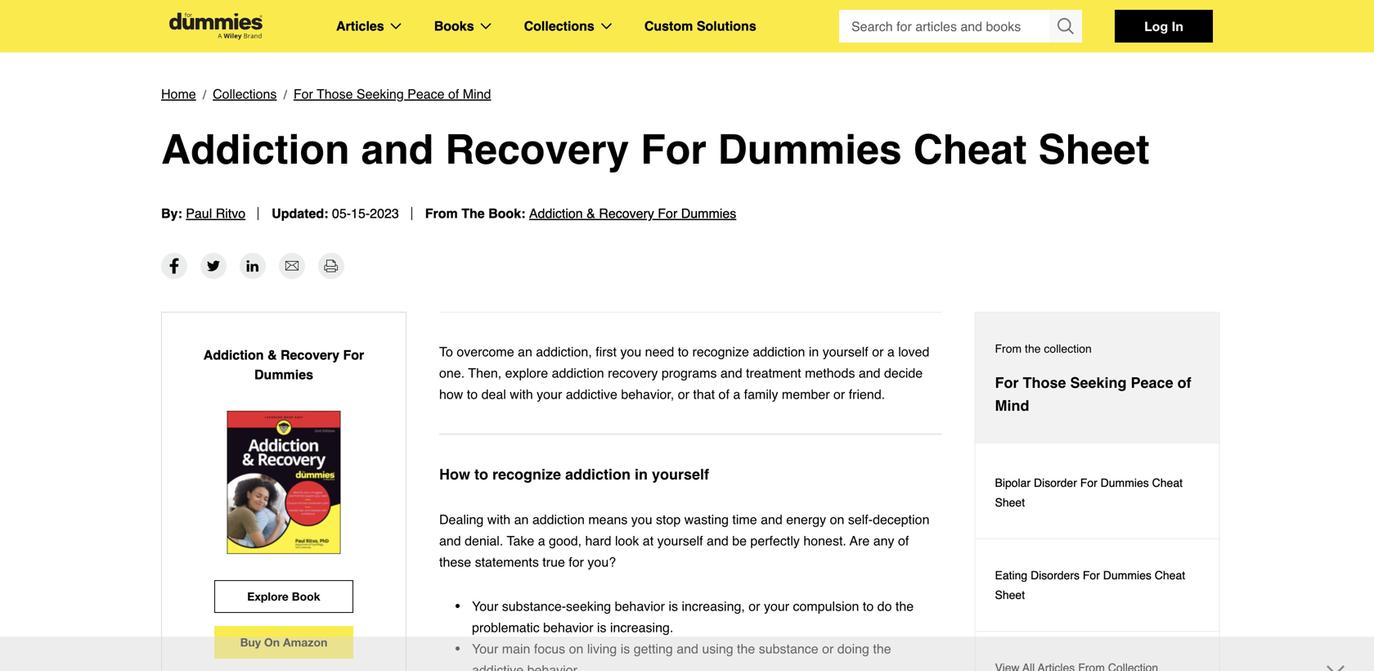 Task type: locate. For each thing, give the bounding box(es) containing it.
open article categories image
[[391, 23, 402, 29]]

the inside the for those seeking peace of mind tab
[[1025, 342, 1041, 355]]

those down from the collection
[[1023, 374, 1067, 391]]

addiction inside addiction & recovery for dummies
[[204, 347, 264, 363]]

1 your from the top
[[472, 599, 499, 614]]

mind down from the collection
[[996, 397, 1030, 414]]

you inside dealing with an addiction means you stop wasting time and energy on self-deception and denial. take a good, hard look at yourself and be perfectly honest. are any of these statements true for you?
[[632, 512, 653, 527]]

getting
[[634, 641, 673, 656]]

0 horizontal spatial those
[[317, 86, 353, 101]]

1 vertical spatial &
[[268, 347, 277, 363]]

be
[[733, 533, 747, 548]]

1 vertical spatial your
[[764, 599, 790, 614]]

from inside the for those seeking peace of mind tab
[[996, 342, 1022, 355]]

you up "recovery"
[[621, 344, 642, 359]]

an up explore in the bottom of the page
[[518, 344, 533, 359]]

1 vertical spatial addiction
[[529, 206, 583, 221]]

2 vertical spatial a
[[538, 533, 546, 548]]

book:
[[489, 206, 526, 221]]

mind
[[463, 86, 491, 101], [996, 397, 1030, 414]]

0 vertical spatial those
[[317, 86, 353, 101]]

1 vertical spatial an
[[514, 512, 529, 527]]

sheet for disorders
[[996, 588, 1026, 602]]

1 horizontal spatial in
[[809, 344, 819, 359]]

1 horizontal spatial peace
[[1131, 374, 1174, 391]]

is
[[669, 599, 678, 614], [597, 620, 607, 635], [621, 641, 630, 656]]

sheet
[[1039, 126, 1150, 173], [996, 496, 1026, 509], [996, 588, 1026, 602]]

on inside dealing with an addiction means you stop wasting time and energy on self-deception and denial. take a good, hard look at yourself and be perfectly honest. are any of these statements true for you?
[[830, 512, 845, 527]]

a inside dealing with an addiction means you stop wasting time and energy on self-deception and denial. take a good, hard look at yourself and be perfectly honest. are any of these statements true for you?
[[538, 533, 546, 548]]

these
[[439, 554, 472, 570]]

your substance-seeking behavior is increasing, or your compulsion to do the problematic behavior is increasing. your main focus on living is getting and using the substance or doing the addictive behavior.
[[472, 599, 914, 671]]

your inside your substance-seeking behavior is increasing, or your compulsion to do the problematic behavior is increasing. your main focus on living is getting and using the substance or doing the addictive behavior.
[[764, 599, 790, 614]]

your down problematic
[[472, 641, 499, 656]]

1 horizontal spatial mind
[[996, 397, 1030, 414]]

1 horizontal spatial from
[[996, 342, 1022, 355]]

0 vertical spatial recognize
[[693, 344, 750, 359]]

decide
[[885, 365, 923, 381]]

the left the collection
[[1025, 342, 1041, 355]]

2 vertical spatial recovery
[[281, 347, 340, 363]]

you for how to recognize addiction in yourself
[[621, 344, 642, 359]]

with inside "to overcome an addiction, first you need to recognize addiction in yourself or a loved one. then, explore addiction recovery programs and treatment methods and decide how to deal with your addictive behavior, or that of a family member or friend."
[[510, 387, 533, 402]]

doing
[[838, 641, 870, 656]]

you inside "to overcome an addiction, first you need to recognize addiction in yourself or a loved one. then, explore addiction recovery programs and treatment methods and decide how to deal with your addictive behavior, or that of a family member or friend."
[[621, 344, 642, 359]]

those inside for those seeking peace of mind link
[[317, 86, 353, 101]]

1 horizontal spatial on
[[830, 512, 845, 527]]

to
[[439, 344, 453, 359]]

0 vertical spatial a
[[888, 344, 895, 359]]

1 vertical spatial those
[[1023, 374, 1067, 391]]

& inside addiction & recovery for dummies
[[268, 347, 277, 363]]

the
[[1025, 342, 1041, 355], [896, 599, 914, 614], [737, 641, 756, 656], [874, 641, 892, 656]]

0 vertical spatial seeking
[[357, 86, 404, 101]]

cheat inside eating disorders for dummies cheat sheet
[[1155, 569, 1186, 582]]

on inside your substance-seeking behavior is increasing, or your compulsion to do the problematic behavior is increasing. your main focus on living is getting and using the substance or doing the addictive behavior.
[[569, 641, 584, 656]]

on
[[264, 635, 280, 649]]

with down explore in the bottom of the page
[[510, 387, 533, 402]]

recovery inside addiction & recovery for dummies
[[281, 347, 340, 363]]

recognize up take
[[493, 466, 561, 483]]

0 vertical spatial in
[[809, 344, 819, 359]]

seeking inside tab
[[1071, 374, 1127, 391]]

1 horizontal spatial a
[[734, 387, 741, 402]]

denial.
[[465, 533, 504, 548]]

peace
[[408, 86, 445, 101], [1131, 374, 1174, 391]]

book image image
[[227, 411, 341, 554]]

ritvo
[[216, 206, 246, 221]]

sheet inside the bipolar disorder for dummies cheat sheet
[[996, 496, 1026, 509]]

1 vertical spatial a
[[734, 387, 741, 402]]

that
[[694, 387, 715, 402]]

of inside "to overcome an addiction, first you need to recognize addiction in yourself or a loved one. then, explore addiction recovery programs and treatment methods and decide how to deal with your addictive behavior, or that of a family member or friend."
[[719, 387, 730, 402]]

or left loved
[[873, 344, 884, 359]]

0 vertical spatial mind
[[463, 86, 491, 101]]

on left the self-
[[830, 512, 845, 527]]

1 horizontal spatial behavior
[[615, 599, 665, 614]]

in inside "to overcome an addiction, first you need to recognize addiction in yourself or a loved one. then, explore addiction recovery programs and treatment methods and decide how to deal with your addictive behavior, or that of a family member or friend."
[[809, 344, 819, 359]]

1 vertical spatial mind
[[996, 397, 1030, 414]]

of inside dealing with an addiction means you stop wasting time and energy on self-deception and denial. take a good, hard look at yourself and be perfectly honest. are any of these statements true for you?
[[899, 533, 909, 548]]

2 horizontal spatial is
[[669, 599, 678, 614]]

for those seeking peace of mind tab
[[976, 313, 1220, 444]]

an inside dealing with an addiction means you stop wasting time and energy on self-deception and denial. take a good, hard look at yourself and be perfectly honest. are any of these statements true for you?
[[514, 512, 529, 527]]

an inside "to overcome an addiction, first you need to recognize addiction in yourself or a loved one. then, explore addiction recovery programs and treatment methods and decide how to deal with your addictive behavior, or that of a family member or friend."
[[518, 344, 533, 359]]

addiction inside dealing with an addiction means you stop wasting time and energy on self-deception and denial. take a good, hard look at yourself and be perfectly honest. are any of these statements true for you?
[[533, 512, 585, 527]]

increasing,
[[682, 599, 745, 614]]

2 vertical spatial yourself
[[658, 533, 703, 548]]

addiction
[[161, 126, 350, 173], [529, 206, 583, 221], [204, 347, 264, 363]]

your up substance
[[764, 599, 790, 614]]

addictive down the first
[[566, 387, 618, 402]]

yourself inside "to overcome an addiction, first you need to recognize addiction in yourself or a loved one. then, explore addiction recovery programs and treatment methods and decide how to deal with your addictive behavior, or that of a family member or friend."
[[823, 344, 869, 359]]

1 vertical spatial from
[[996, 342, 1022, 355]]

1 vertical spatial on
[[569, 641, 584, 656]]

0 vertical spatial on
[[830, 512, 845, 527]]

on
[[830, 512, 845, 527], [569, 641, 584, 656]]

for inside the bipolar disorder for dummies cheat sheet
[[1081, 476, 1098, 489]]

collections left open collections list icon
[[524, 18, 595, 34]]

1 vertical spatial behavior
[[544, 620, 594, 635]]

1 horizontal spatial those
[[1023, 374, 1067, 391]]

for those seeking peace of mind inside tab
[[996, 374, 1192, 414]]

addiction,
[[536, 344, 592, 359]]

any
[[874, 533, 895, 548]]

dummies inside the bipolar disorder for dummies cheat sheet
[[1101, 476, 1150, 489]]

with
[[510, 387, 533, 402], [488, 512, 511, 527]]

1 vertical spatial yourself
[[652, 466, 710, 483]]

your
[[537, 387, 562, 402], [764, 599, 790, 614]]

is up increasing.
[[669, 599, 678, 614]]

cheat
[[914, 126, 1028, 173], [1153, 476, 1183, 489], [1155, 569, 1186, 582]]

0 vertical spatial your
[[472, 599, 499, 614]]

are
[[850, 533, 870, 548]]

in up the 'at'
[[635, 466, 648, 483]]

for those seeking peace of mind
[[294, 86, 491, 101], [996, 374, 1192, 414]]

in
[[809, 344, 819, 359], [635, 466, 648, 483]]

for those seeking peace of mind down the collection
[[996, 374, 1192, 414]]

from left the collection
[[996, 342, 1022, 355]]

0 horizontal spatial a
[[538, 533, 546, 548]]

yourself
[[823, 344, 869, 359], [652, 466, 710, 483], [658, 533, 703, 548]]

addiction for addiction & recovery for dummies
[[204, 347, 264, 363]]

is right "living"
[[621, 641, 630, 656]]

1 horizontal spatial addictive
[[566, 387, 618, 402]]

a left family
[[734, 387, 741, 402]]

1 horizontal spatial recognize
[[693, 344, 750, 359]]

0 vertical spatial addictive
[[566, 387, 618, 402]]

compulsion
[[793, 599, 860, 614]]

0 vertical spatial recovery
[[445, 126, 630, 173]]

custom solutions link
[[645, 16, 757, 37]]

with up denial.
[[488, 512, 511, 527]]

addiction up good,
[[533, 512, 585, 527]]

how to recognize addiction in yourself
[[439, 466, 710, 483]]

addiction & recovery for dummies link
[[529, 206, 737, 221]]

1 vertical spatial for those seeking peace of mind
[[996, 374, 1192, 414]]

1 vertical spatial recognize
[[493, 466, 561, 483]]

for those seeking peace of mind down open article categories 'icon'
[[294, 86, 491, 101]]

1 vertical spatial with
[[488, 512, 511, 527]]

first
[[596, 344, 617, 359]]

behavior up increasing.
[[615, 599, 665, 614]]

a
[[888, 344, 895, 359], [734, 387, 741, 402], [538, 533, 546, 548]]

0 vertical spatial from
[[425, 206, 458, 221]]

and right programs
[[721, 365, 743, 381]]

1 vertical spatial cheat
[[1153, 476, 1183, 489]]

0 vertical spatial yourself
[[823, 344, 869, 359]]

0 horizontal spatial peace
[[408, 86, 445, 101]]

seeking down the collection
[[1071, 374, 1127, 391]]

your down explore in the bottom of the page
[[537, 387, 562, 402]]

living
[[587, 641, 617, 656]]

recognize up programs
[[693, 344, 750, 359]]

behavior up focus
[[544, 620, 594, 635]]

addiction & recovery for dummies
[[204, 347, 364, 382]]

0 horizontal spatial addictive
[[472, 662, 524, 671]]

1 vertical spatial you
[[632, 512, 653, 527]]

a left loved
[[888, 344, 895, 359]]

substance-
[[502, 599, 566, 614]]

group
[[840, 10, 1083, 43]]

dummies inside eating disorders for dummies cheat sheet
[[1104, 569, 1152, 582]]

peace inside for those seeking peace of mind
[[1131, 374, 1174, 391]]

addiction for addiction and recovery for dummies cheat sheet
[[161, 126, 350, 173]]

substance
[[759, 641, 819, 656]]

in
[[1172, 18, 1184, 34]]

you for your substance-seeking behavior is increasing, or your compulsion to do the problematic behavior is increasing.
[[632, 512, 653, 527]]

0 horizontal spatial from
[[425, 206, 458, 221]]

behavior
[[615, 599, 665, 614], [544, 620, 594, 635]]

or down methods
[[834, 387, 846, 402]]

2 vertical spatial cheat
[[1155, 569, 1186, 582]]

take
[[507, 533, 535, 548]]

yourself up "stop"
[[652, 466, 710, 483]]

1 vertical spatial recovery
[[599, 206, 655, 221]]

1 horizontal spatial &
[[587, 206, 596, 221]]

addiction
[[753, 344, 806, 359], [552, 365, 604, 381], [566, 466, 631, 483], [533, 512, 585, 527]]

yourself up methods
[[823, 344, 869, 359]]

you up the 'at'
[[632, 512, 653, 527]]

yourself down "stop"
[[658, 533, 703, 548]]

an up take
[[514, 512, 529, 527]]

2 vertical spatial addiction
[[204, 347, 264, 363]]

explore
[[505, 365, 548, 381]]

those down articles
[[317, 86, 353, 101]]

articles
[[336, 18, 384, 34]]

0 horizontal spatial is
[[597, 620, 607, 635]]

and left using
[[677, 641, 699, 656]]

0 horizontal spatial collections
[[213, 86, 277, 101]]

buy on amazon
[[240, 635, 328, 649]]

those
[[317, 86, 353, 101], [1023, 374, 1067, 391]]

or left doing
[[823, 641, 834, 656]]

seeking down open article categories 'icon'
[[357, 86, 404, 101]]

1 horizontal spatial seeking
[[1071, 374, 1127, 391]]

member
[[782, 387, 830, 402]]

sheet inside eating disorders for dummies cheat sheet
[[996, 588, 1026, 602]]

for
[[294, 86, 313, 101], [641, 126, 707, 173], [658, 206, 678, 221], [343, 347, 364, 363], [996, 374, 1019, 391], [1081, 476, 1098, 489], [1083, 569, 1101, 582]]

updated:
[[272, 206, 329, 221]]

1 horizontal spatial is
[[621, 641, 630, 656]]

hard
[[586, 533, 612, 548]]

0 horizontal spatial in
[[635, 466, 648, 483]]

your
[[472, 599, 499, 614], [472, 641, 499, 656]]

1 vertical spatial in
[[635, 466, 648, 483]]

0 vertical spatial &
[[587, 206, 596, 221]]

log in link
[[1115, 10, 1214, 43]]

a right take
[[538, 533, 546, 548]]

eating disorders for dummies cheat sheet link
[[976, 539, 1220, 632]]

0 horizontal spatial for those seeking peace of mind
[[294, 86, 491, 101]]

1 horizontal spatial for those seeking peace of mind
[[996, 374, 1192, 414]]

how
[[439, 387, 463, 402]]

an for your substance-seeking behavior is increasing, or your compulsion to do the problematic behavior is increasing.
[[514, 512, 529, 527]]

1 horizontal spatial your
[[764, 599, 790, 614]]

0 vertical spatial with
[[510, 387, 533, 402]]

is up "living"
[[597, 620, 607, 635]]

bipolar
[[996, 476, 1031, 489]]

0 vertical spatial addiction
[[161, 126, 350, 173]]

1 horizontal spatial collections
[[524, 18, 595, 34]]

1 vertical spatial is
[[597, 620, 607, 635]]

1 vertical spatial addictive
[[472, 662, 524, 671]]

addictive down main
[[472, 662, 524, 671]]

close this dialog image
[[1350, 621, 1367, 637]]

&
[[587, 206, 596, 221], [268, 347, 277, 363]]

0 vertical spatial cheat
[[914, 126, 1028, 173]]

Search for articles and books text field
[[840, 10, 1052, 43]]

in up methods
[[809, 344, 819, 359]]

using
[[702, 641, 734, 656]]

one.
[[439, 365, 465, 381]]

0 vertical spatial is
[[669, 599, 678, 614]]

0 horizontal spatial your
[[537, 387, 562, 402]]

from the book: addiction & recovery for dummies
[[425, 206, 737, 221]]

statements
[[475, 554, 539, 570]]

0 horizontal spatial on
[[569, 641, 584, 656]]

cheat inside the bipolar disorder for dummies cheat sheet
[[1153, 476, 1183, 489]]

0 horizontal spatial recognize
[[493, 466, 561, 483]]

those inside the for those seeking peace of mind tab
[[1023, 374, 1067, 391]]

collections right "home"
[[213, 86, 277, 101]]

your up problematic
[[472, 599, 499, 614]]

0 vertical spatial your
[[537, 387, 562, 402]]

explore
[[247, 590, 289, 603]]

0 vertical spatial you
[[621, 344, 642, 359]]

0 horizontal spatial &
[[268, 347, 277, 363]]

2 vertical spatial sheet
[[996, 588, 1026, 602]]

from left the
[[425, 206, 458, 221]]

1 vertical spatial seeking
[[1071, 374, 1127, 391]]

of inside tab
[[1178, 374, 1192, 391]]

home
[[161, 86, 196, 101]]

mind down "open book categories" image
[[463, 86, 491, 101]]

on left "living"
[[569, 641, 584, 656]]

2023
[[370, 206, 399, 221]]

you
[[621, 344, 642, 359], [632, 512, 653, 527]]

1 vertical spatial sheet
[[996, 496, 1026, 509]]

cheat for eating disorders for dummies cheat sheet
[[1155, 569, 1186, 582]]

0 vertical spatial an
[[518, 344, 533, 359]]

overcome
[[457, 344, 514, 359]]

home link
[[161, 83, 196, 105]]

1 vertical spatial peace
[[1131, 374, 1174, 391]]

1 vertical spatial your
[[472, 641, 499, 656]]

the right do
[[896, 599, 914, 614]]

1 vertical spatial collections
[[213, 86, 277, 101]]



Task type: vqa. For each thing, say whether or not it's contained in the screenshot.
Addiction & Recovery For Dummies
yes



Task type: describe. For each thing, give the bounding box(es) containing it.
log
[[1145, 18, 1169, 34]]

from for from the book: addiction & recovery for dummies
[[425, 206, 458, 221]]

do
[[878, 599, 892, 614]]

and down for those seeking peace of mind link
[[361, 126, 434, 173]]

to inside your substance-seeking behavior is increasing, or your compulsion to do the problematic behavior is increasing. your main focus on living is getting and using the substance or doing the addictive behavior.
[[863, 599, 874, 614]]

mind inside for those seeking peace of mind
[[996, 397, 1030, 414]]

amazon
[[283, 635, 328, 649]]

by: paul ritvo
[[161, 206, 246, 221]]

behavior,
[[621, 387, 675, 402]]

by:
[[161, 206, 182, 221]]

05-
[[332, 206, 351, 221]]

dealing with an addiction means you stop wasting time and energy on self-deception and denial. take a good, hard look at yourself and be perfectly honest. are any of these statements true for you?
[[439, 512, 930, 570]]

log in
[[1145, 18, 1184, 34]]

for those seeking peace of mind link
[[294, 83, 491, 105]]

at
[[643, 533, 654, 548]]

custom solutions
[[645, 18, 757, 34]]

0 horizontal spatial seeking
[[357, 86, 404, 101]]

programs
[[662, 365, 717, 381]]

self-
[[849, 512, 873, 527]]

true
[[543, 554, 565, 570]]

look
[[615, 533, 639, 548]]

solutions
[[697, 18, 757, 34]]

2 vertical spatial is
[[621, 641, 630, 656]]

addiction up means
[[566, 466, 631, 483]]

15-
[[351, 206, 370, 221]]

how
[[439, 466, 471, 483]]

updated: 05-15-2023
[[272, 206, 399, 221]]

bipolar disorder for dummies cheat sheet link
[[976, 447, 1220, 539]]

the right doing
[[874, 641, 892, 656]]

paul ritvo link
[[186, 206, 246, 221]]

2 your from the top
[[472, 641, 499, 656]]

0 vertical spatial peace
[[408, 86, 445, 101]]

or left that
[[678, 387, 690, 402]]

your inside "to overcome an addiction, first you need to recognize addiction in yourself or a loved one. then, explore addiction recovery programs and treatment methods and decide how to deal with your addictive behavior, or that of a family member or friend."
[[537, 387, 562, 402]]

methods
[[805, 365, 856, 381]]

perfectly
[[751, 533, 800, 548]]

0 horizontal spatial behavior
[[544, 620, 594, 635]]

then,
[[468, 365, 502, 381]]

friend.
[[849, 387, 886, 402]]

explore book
[[247, 590, 321, 603]]

disorder
[[1034, 476, 1078, 489]]

paul
[[186, 206, 212, 221]]

dealing
[[439, 512, 484, 527]]

addiction up 'treatment'
[[753, 344, 806, 359]]

0 vertical spatial for those seeking peace of mind
[[294, 86, 491, 101]]

collection
[[1045, 342, 1092, 355]]

the
[[462, 206, 485, 221]]

cheat for bipolar disorder for dummies cheat sheet
[[1153, 476, 1183, 489]]

wasting
[[685, 512, 729, 527]]

for
[[569, 554, 584, 570]]

time
[[733, 512, 758, 527]]

with inside dealing with an addiction means you stop wasting time and energy on self-deception and denial. take a good, hard look at yourself and be perfectly honest. are any of these statements true for you?
[[488, 512, 511, 527]]

from for from the collection
[[996, 342, 1022, 355]]

recognize inside "to overcome an addiction, first you need to recognize addiction in yourself or a loved one. then, explore addiction recovery programs and treatment methods and decide how to deal with your addictive behavior, or that of a family member or friend."
[[693, 344, 750, 359]]

for inside eating disorders for dummies cheat sheet
[[1083, 569, 1101, 582]]

you?
[[588, 554, 616, 570]]

honest.
[[804, 533, 847, 548]]

disorders
[[1031, 569, 1080, 582]]

from the collection
[[996, 342, 1092, 355]]

and inside your substance-seeking behavior is increasing, or your compulsion to do the problematic behavior is increasing. your main focus on living is getting and using the substance or doing the addictive behavior.
[[677, 641, 699, 656]]

means
[[589, 512, 628, 527]]

an for how to recognize addiction in yourself
[[518, 344, 533, 359]]

addictive inside "to overcome an addiction, first you need to recognize addiction in yourself or a loved one. then, explore addiction recovery programs and treatment methods and decide how to deal with your addictive behavior, or that of a family member or friend."
[[566, 387, 618, 402]]

yourself inside dealing with an addiction means you stop wasting time and energy on self-deception and denial. take a good, hard look at yourself and be perfectly honest. are any of these statements true for you?
[[658, 533, 703, 548]]

stop
[[656, 512, 681, 527]]

recovery
[[608, 365, 658, 381]]

sheet for disorder
[[996, 496, 1026, 509]]

seeking
[[566, 599, 611, 614]]

book
[[292, 590, 321, 603]]

or right 'increasing,'
[[749, 599, 761, 614]]

eating
[[996, 569, 1028, 582]]

open collections list image
[[601, 23, 612, 29]]

to overcome an addiction, first you need to recognize addiction in yourself or a loved one. then, explore addiction recovery programs and treatment methods and decide how to deal with your addictive behavior, or that of a family member or friend.
[[439, 344, 930, 402]]

buy on amazon link
[[214, 626, 354, 659]]

addictive inside your substance-seeking behavior is increasing, or your compulsion to do the problematic behavior is increasing. your main focus on living is getting and using the substance or doing the addictive behavior.
[[472, 662, 524, 671]]

2 horizontal spatial a
[[888, 344, 895, 359]]

0 horizontal spatial mind
[[463, 86, 491, 101]]

custom
[[645, 18, 693, 34]]

recovery for &
[[281, 347, 340, 363]]

treatment
[[746, 365, 802, 381]]

0 vertical spatial behavior
[[615, 599, 665, 614]]

explore book link
[[214, 580, 354, 613]]

dummies inside addiction & recovery for dummies
[[255, 367, 313, 382]]

for inside tab
[[996, 374, 1019, 391]]

and left be
[[707, 533, 729, 548]]

books
[[434, 18, 474, 34]]

deception
[[873, 512, 930, 527]]

loved
[[899, 344, 930, 359]]

good,
[[549, 533, 582, 548]]

need
[[645, 344, 675, 359]]

main
[[502, 641, 531, 656]]

family
[[744, 387, 779, 402]]

and up perfectly
[[761, 512, 783, 527]]

and up the friend.
[[859, 365, 881, 381]]

energy
[[787, 512, 827, 527]]

for inside addiction & recovery for dummies
[[343, 347, 364, 363]]

addiction down addiction,
[[552, 365, 604, 381]]

deal
[[482, 387, 506, 402]]

and up these
[[439, 533, 461, 548]]

eating disorders for dummies cheat sheet
[[996, 569, 1186, 602]]

buy
[[240, 635, 261, 649]]

the right using
[[737, 641, 756, 656]]

logo image
[[161, 13, 271, 40]]

0 vertical spatial sheet
[[1039, 126, 1150, 173]]

focus
[[534, 641, 566, 656]]

0 vertical spatial collections
[[524, 18, 595, 34]]

collections link
[[213, 83, 277, 105]]

addiction and recovery for dummies cheat sheet
[[161, 126, 1150, 173]]

recovery for and
[[445, 126, 630, 173]]

open book categories image
[[481, 23, 492, 29]]



